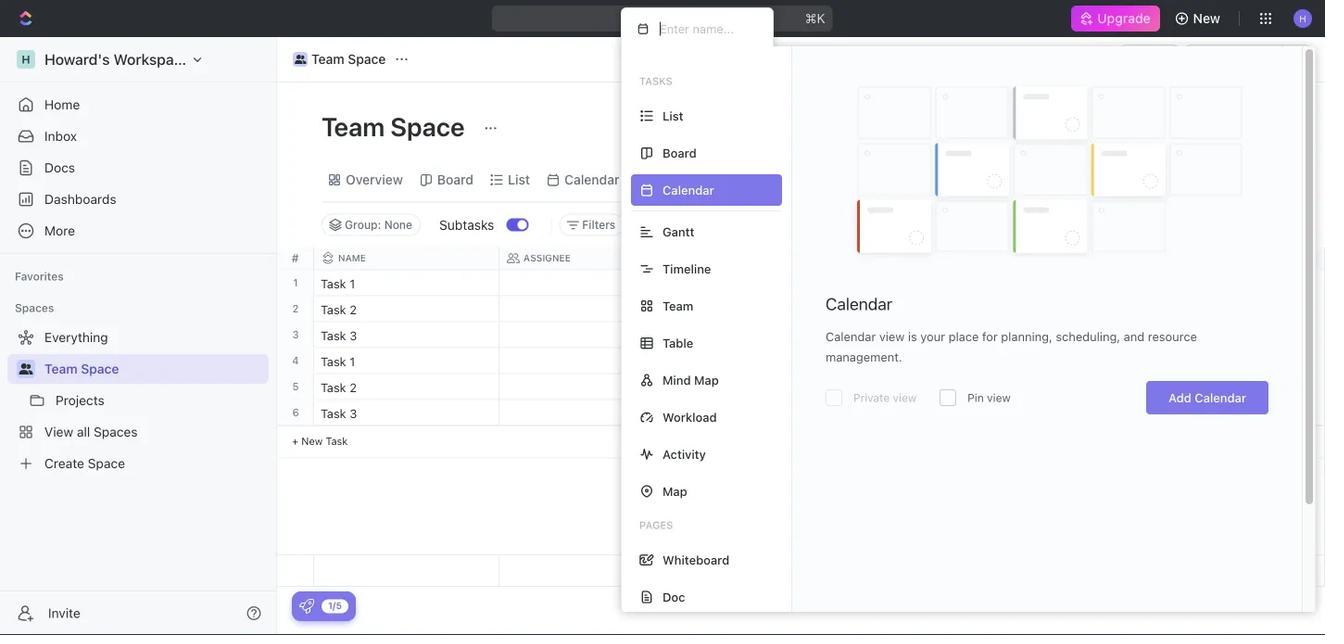 Task type: vqa. For each thing, say whether or not it's contained in the screenshot.
NOTES to the bottom
no



Task type: locate. For each thing, give the bounding box(es) containing it.
0 vertical spatial to do
[[696, 382, 729, 394]]

gantt left table link
[[654, 172, 688, 187]]

table up mind
[[663, 336, 694, 350]]

1 to do from the top
[[696, 382, 729, 394]]

for
[[983, 330, 998, 344]]

gantt up timeline
[[663, 225, 695, 239]]

1 do from the top
[[714, 382, 729, 394]]

overview
[[346, 172, 403, 187]]

1 vertical spatial map
[[663, 484, 688, 498]]

task 3 down ‎task 2
[[321, 328, 357, 342]]

hide
[[926, 218, 950, 231]]

to do cell for task 3
[[685, 400, 871, 425]]

your
[[921, 330, 946, 344]]

3 down ‎task 2
[[350, 328, 357, 342]]

1 horizontal spatial team space link
[[288, 48, 391, 70]]

team right user group icon
[[312, 51, 345, 67]]

1 2 3 4 5 6
[[292, 277, 299, 419]]

is
[[909, 330, 918, 344]]

team down timeline
[[663, 299, 694, 313]]

1 horizontal spatial board
[[663, 146, 697, 160]]

1 vertical spatial to do cell
[[685, 400, 871, 425]]

add task
[[1192, 119, 1248, 134]]

2 for task
[[350, 380, 357, 394]]

press space to select this row. row containing 6
[[277, 400, 314, 426]]

0 vertical spatial task 3
[[321, 328, 357, 342]]

task 1
[[321, 354, 355, 368]]

team space right user group image
[[45, 361, 119, 376]]

grid
[[277, 247, 1326, 587]]

1 horizontal spatial new
[[1194, 11, 1221, 26]]

space
[[348, 51, 386, 67], [391, 111, 465, 141], [81, 361, 119, 376]]

2 inside 1 2 3 4 5 6
[[293, 303, 299, 315]]

new for new
[[1194, 11, 1221, 26]]

0 horizontal spatial board
[[437, 172, 474, 187]]

board
[[663, 146, 697, 160], [437, 172, 474, 187]]

1 vertical spatial space
[[391, 111, 465, 141]]

to do
[[696, 382, 729, 394], [696, 408, 729, 420]]

view right pin
[[988, 391, 1011, 404]]

table up assignees button
[[723, 172, 755, 187]]

list
[[663, 109, 684, 123], [508, 172, 530, 187]]

1 ‎task from the top
[[321, 276, 346, 290]]

customize
[[1168, 172, 1233, 187]]

and
[[1124, 330, 1145, 344]]

gantt link
[[650, 167, 688, 193]]

activity
[[663, 447, 706, 461]]

2 vertical spatial team space
[[45, 361, 119, 376]]

0 vertical spatial team space
[[312, 51, 386, 67]]

to for task 3
[[696, 408, 711, 420]]

to right mind
[[696, 382, 711, 394]]

‎task 2
[[321, 302, 357, 316]]

do down mind map
[[714, 408, 729, 420]]

workload
[[663, 410, 717, 424]]

2 to do cell from the top
[[685, 400, 871, 425]]

‎task 1
[[321, 276, 355, 290]]

table inside table link
[[723, 172, 755, 187]]

2 for 1
[[293, 303, 299, 315]]

0 vertical spatial space
[[348, 51, 386, 67]]

5
[[293, 381, 299, 393]]

new task
[[301, 435, 348, 447]]

1 vertical spatial to do
[[696, 408, 729, 420]]

new down task 2
[[301, 435, 323, 447]]

set priority image
[[1053, 323, 1081, 351]]

team right user group image
[[45, 361, 78, 376]]

1 vertical spatial board
[[437, 172, 474, 187]]

add task button
[[1181, 112, 1259, 142]]

docs link
[[7, 153, 269, 183]]

1 vertical spatial do
[[714, 408, 729, 420]]

new inside button
[[1194, 11, 1221, 26]]

3
[[350, 328, 357, 342], [292, 329, 299, 341], [350, 406, 357, 420]]

calendar view is your place for planning, scheduling, and resource management.
[[826, 330, 1198, 364]]

do up workload
[[714, 382, 729, 394]]

row group
[[277, 270, 314, 459], [314, 270, 1242, 459], [1279, 270, 1325, 459], [1279, 555, 1325, 586]]

add
[[1192, 119, 1216, 134], [1169, 391, 1192, 405]]

list right board link
[[508, 172, 530, 187]]

0 vertical spatial add
[[1192, 119, 1216, 134]]

‎task for ‎task 2
[[321, 302, 346, 316]]

map
[[695, 373, 719, 387], [663, 484, 688, 498]]

2 do from the top
[[714, 408, 729, 420]]

add for add task
[[1192, 119, 1216, 134]]

closed
[[859, 218, 894, 231]]

cell
[[500, 270, 685, 295], [685, 270, 871, 295], [871, 270, 1056, 295], [1056, 270, 1242, 295], [500, 296, 685, 321], [685, 296, 871, 321], [871, 296, 1056, 321], [1056, 296, 1242, 321], [500, 322, 685, 347], [685, 322, 871, 347], [871, 322, 1056, 347], [500, 348, 685, 373], [685, 348, 871, 373], [871, 348, 1056, 373], [1056, 348, 1242, 373], [500, 374, 685, 399], [871, 374, 1056, 399], [500, 400, 685, 425], [871, 400, 1056, 425], [871, 555, 1056, 586], [1056, 555, 1242, 586]]

2 ‎task from the top
[[321, 302, 346, 316]]

to do for task 2
[[696, 382, 729, 394]]

task 3 down task 2
[[321, 406, 357, 420]]

‎task for ‎task 1
[[321, 276, 346, 290]]

0 vertical spatial table
[[723, 172, 755, 187]]

to do cell
[[685, 374, 871, 399], [685, 400, 871, 425]]

list link
[[504, 167, 530, 193]]

0 vertical spatial gantt
[[654, 172, 688, 187]]

‎task
[[321, 276, 346, 290], [321, 302, 346, 316]]

mind map
[[663, 373, 719, 387]]

view for calendar
[[880, 330, 905, 344]]

show closed
[[826, 218, 894, 231]]

space right user group image
[[81, 361, 119, 376]]

map right mind
[[695, 373, 719, 387]]

to down mind map
[[696, 408, 711, 420]]

private view
[[854, 391, 917, 404]]

board link
[[434, 167, 474, 193]]

board up gantt link
[[663, 146, 697, 160]]

view
[[880, 330, 905, 344], [893, 391, 917, 404], [988, 391, 1011, 404]]

0 vertical spatial map
[[695, 373, 719, 387]]

‎task up ‎task 2
[[321, 276, 346, 290]]

team space up overview
[[322, 111, 471, 141]]

board up the subtasks on the left of page
[[437, 172, 474, 187]]

calendar
[[565, 172, 620, 187], [826, 294, 893, 314], [826, 330, 877, 344], [1195, 391, 1247, 405]]

1 vertical spatial task 3
[[321, 406, 357, 420]]

1 horizontal spatial space
[[348, 51, 386, 67]]

0 vertical spatial do
[[714, 382, 729, 394]]

2 vertical spatial space
[[81, 361, 119, 376]]

2 down ‎task 1
[[350, 302, 357, 316]]

dashboards
[[45, 191, 116, 207]]

press space to select this row. row containing 3
[[277, 322, 314, 348]]

favorites
[[15, 270, 64, 283]]

1 vertical spatial team space
[[322, 111, 471, 141]]

0 horizontal spatial table
[[663, 336, 694, 350]]

view for private view
[[988, 391, 1011, 404]]

0 vertical spatial to do cell
[[685, 374, 871, 399]]

1 vertical spatial new
[[301, 435, 323, 447]]

1 task 3 from the top
[[321, 328, 357, 342]]

view inside calendar view is your place for planning, scheduling, and resource management.
[[880, 330, 905, 344]]

1 for ‎task 1
[[350, 276, 355, 290]]

0 horizontal spatial new
[[301, 435, 323, 447]]

team space link inside team space tree
[[45, 354, 265, 384]]

subtasks button
[[432, 210, 507, 240]]

team space right user group icon
[[312, 51, 386, 67]]

add inside button
[[1192, 119, 1216, 134]]

list down tasks
[[663, 109, 684, 123]]

to do cell down management.
[[685, 374, 871, 399]]

2 task 3 from the top
[[321, 406, 357, 420]]

space right user group icon
[[348, 51, 386, 67]]

1 vertical spatial to
[[696, 408, 711, 420]]

1 horizontal spatial map
[[695, 373, 719, 387]]

0 vertical spatial to
[[696, 382, 711, 394]]

1 up ‎task 2
[[350, 276, 355, 290]]

1 inside 1 2 3 4 5 6
[[293, 277, 298, 289]]

2 left ‎task 2
[[293, 303, 299, 315]]

1 vertical spatial list
[[508, 172, 530, 187]]

upgrade
[[1098, 11, 1151, 26]]

task 3
[[321, 328, 357, 342], [321, 406, 357, 420]]

2 to do from the top
[[696, 408, 729, 420]]

2
[[350, 302, 357, 316], [293, 303, 299, 315], [350, 380, 357, 394]]

show
[[826, 218, 855, 231]]

row
[[314, 247, 1242, 270]]

add for add calendar
[[1169, 391, 1192, 405]]

to
[[696, 382, 711, 394], [696, 408, 711, 420]]

1 to from the top
[[696, 382, 711, 394]]

map down activity
[[663, 484, 688, 498]]

press space to select this row. row containing task 1
[[314, 348, 1242, 374]]

team space link
[[288, 48, 391, 70], [45, 354, 265, 384]]

add down resource
[[1169, 391, 1192, 405]]

table link
[[719, 167, 755, 193]]

⌘k
[[806, 11, 826, 26]]

0 vertical spatial ‎task
[[321, 276, 346, 290]]

pages
[[640, 519, 673, 531]]

to do cell inside press space to select this row. row
[[685, 374, 871, 399]]

pin
[[968, 391, 985, 404]]

resource
[[1149, 330, 1198, 344]]

whiteboard
[[663, 553, 730, 567]]

add calendar
[[1169, 391, 1247, 405]]

new
[[1194, 11, 1221, 26], [301, 435, 323, 447]]

to do right mind
[[696, 382, 729, 394]]

1 vertical spatial add
[[1169, 391, 1192, 405]]

sidebar navigation
[[0, 37, 277, 635]]

to do down mind map
[[696, 408, 729, 420]]

0 horizontal spatial team space link
[[45, 354, 265, 384]]

view left "is"
[[880, 330, 905, 344]]

0 horizontal spatial space
[[81, 361, 119, 376]]

1 vertical spatial table
[[663, 336, 694, 350]]

gantt
[[654, 172, 688, 187], [663, 225, 695, 239]]

1
[[350, 276, 355, 290], [293, 277, 298, 289], [350, 354, 355, 368]]

‎task down ‎task 1
[[321, 302, 346, 316]]

2 down task 1
[[350, 380, 357, 394]]

task
[[1220, 119, 1248, 134], [321, 328, 346, 342], [321, 354, 346, 368], [321, 380, 346, 394], [321, 406, 346, 420], [326, 435, 348, 447]]

0 vertical spatial board
[[663, 146, 697, 160]]

1 down #
[[293, 277, 298, 289]]

view right private
[[893, 391, 917, 404]]

press space to select this row. row
[[277, 270, 314, 296], [314, 270, 1242, 296], [277, 296, 314, 322], [314, 296, 1242, 322], [277, 322, 314, 348], [314, 322, 1242, 351], [277, 348, 314, 374], [314, 348, 1242, 374], [277, 374, 314, 400], [314, 374, 1242, 403], [277, 400, 314, 426], [314, 400, 1242, 429], [314, 555, 1242, 587]]

1 horizontal spatial table
[[723, 172, 755, 187]]

table
[[723, 172, 755, 187], [663, 336, 694, 350]]

home link
[[7, 90, 269, 120]]

to do cell for task 2
[[685, 374, 871, 399]]

to do cell down mind map
[[685, 400, 871, 425]]

inbox
[[45, 128, 77, 144]]

scheduling,
[[1056, 330, 1121, 344]]

task 2
[[321, 380, 357, 394]]

1 vertical spatial ‎task
[[321, 302, 346, 316]]

add up customize
[[1192, 119, 1216, 134]]

2 to from the top
[[696, 408, 711, 420]]

new right upgrade
[[1194, 11, 1221, 26]]

1 vertical spatial gantt
[[663, 225, 695, 239]]

press space to select this row. row containing ‎task 1
[[314, 270, 1242, 296]]

1 vertical spatial team space link
[[45, 354, 265, 384]]

1 horizontal spatial list
[[663, 109, 684, 123]]

3 inside 1 2 3 4 5 6
[[292, 329, 299, 341]]

3 up 4
[[292, 329, 299, 341]]

team
[[312, 51, 345, 67], [322, 111, 385, 141], [663, 299, 694, 313], [45, 361, 78, 376]]

docs
[[45, 160, 75, 175]]

Enter name... field
[[658, 21, 758, 37]]

do
[[714, 382, 729, 394], [714, 408, 729, 420]]

1 to do cell from the top
[[685, 374, 871, 399]]

0 vertical spatial new
[[1194, 11, 1221, 26]]

team space
[[312, 51, 386, 67], [322, 111, 471, 141], [45, 361, 119, 376]]

space up board link
[[391, 111, 465, 141]]

1 up task 2
[[350, 354, 355, 368]]



Task type: describe. For each thing, give the bounding box(es) containing it.
dashboards link
[[7, 185, 269, 214]]

favorites button
[[7, 265, 71, 287]]

management.
[[826, 350, 903, 364]]

4
[[292, 355, 299, 367]]

Search tasks... text field
[[1095, 211, 1281, 239]]

search...
[[648, 11, 701, 26]]

place
[[949, 330, 979, 344]]

press space to select this row. row containing 2
[[277, 296, 314, 322]]

press space to select this row. row containing 1
[[277, 270, 314, 296]]

overview link
[[342, 167, 403, 193]]

team up overview link
[[322, 111, 385, 141]]

to do for task 3
[[696, 408, 729, 420]]

row group containing ‎task 1
[[314, 270, 1242, 459]]

6
[[292, 407, 299, 419]]

space inside tree
[[81, 361, 119, 376]]

team space inside team space tree
[[45, 361, 119, 376]]

doc
[[663, 590, 686, 604]]

invite
[[48, 605, 80, 621]]

new button
[[1168, 4, 1232, 33]]

press space to select this row. row containing task 2
[[314, 374, 1242, 403]]

do for 3
[[714, 408, 729, 420]]

0 vertical spatial team space link
[[288, 48, 391, 70]]

0 vertical spatial list
[[663, 109, 684, 123]]

0 horizontal spatial list
[[508, 172, 530, 187]]

subtasks
[[440, 217, 495, 232]]

team inside tree
[[45, 361, 78, 376]]

spaces
[[15, 301, 54, 314]]

customize button
[[1144, 167, 1239, 193]]

pin view
[[968, 391, 1011, 404]]

press space to select this row. row containing ‎task 2
[[314, 296, 1242, 322]]

press space to select this row. row containing 5
[[277, 374, 314, 400]]

onboarding checklist button element
[[299, 599, 314, 614]]

calendar inside calendar view is your place for planning, scheduling, and resource management.
[[826, 330, 877, 344]]

2 horizontal spatial space
[[391, 111, 465, 141]]

show closed button
[[803, 214, 902, 236]]

assignees button
[[713, 214, 799, 236]]

assignees
[[736, 218, 791, 231]]

new for new task
[[301, 435, 323, 447]]

inbox link
[[7, 121, 269, 151]]

mind
[[663, 373, 691, 387]]

planning,
[[1002, 330, 1053, 344]]

hide button
[[918, 214, 958, 236]]

upgrade link
[[1072, 6, 1161, 32]]

home
[[45, 97, 80, 112]]

grid containing ‎task 1
[[277, 247, 1326, 587]]

1 for task 1
[[350, 354, 355, 368]]

press space to select this row. row containing 4
[[277, 348, 314, 374]]

task inside button
[[1220, 119, 1248, 134]]

tasks
[[640, 75, 673, 87]]

row group containing 1 2 3 4 5 6
[[277, 270, 314, 459]]

1/5
[[328, 600, 342, 611]]

user group image
[[19, 363, 33, 375]]

user group image
[[295, 55, 306, 64]]

private
[[854, 391, 890, 404]]

calendar inside calendar link
[[565, 172, 620, 187]]

team space tree
[[7, 323, 269, 478]]

2 for ‎task
[[350, 302, 357, 316]]

set priority element
[[1053, 323, 1081, 351]]

to for task 2
[[696, 382, 711, 394]]

onboarding checklist button image
[[299, 599, 314, 614]]

0 horizontal spatial map
[[663, 484, 688, 498]]

3 down task 2
[[350, 406, 357, 420]]

#
[[292, 252, 299, 265]]

calendar link
[[561, 167, 620, 193]]

timeline
[[663, 262, 712, 276]]

do for 2
[[714, 382, 729, 394]]



